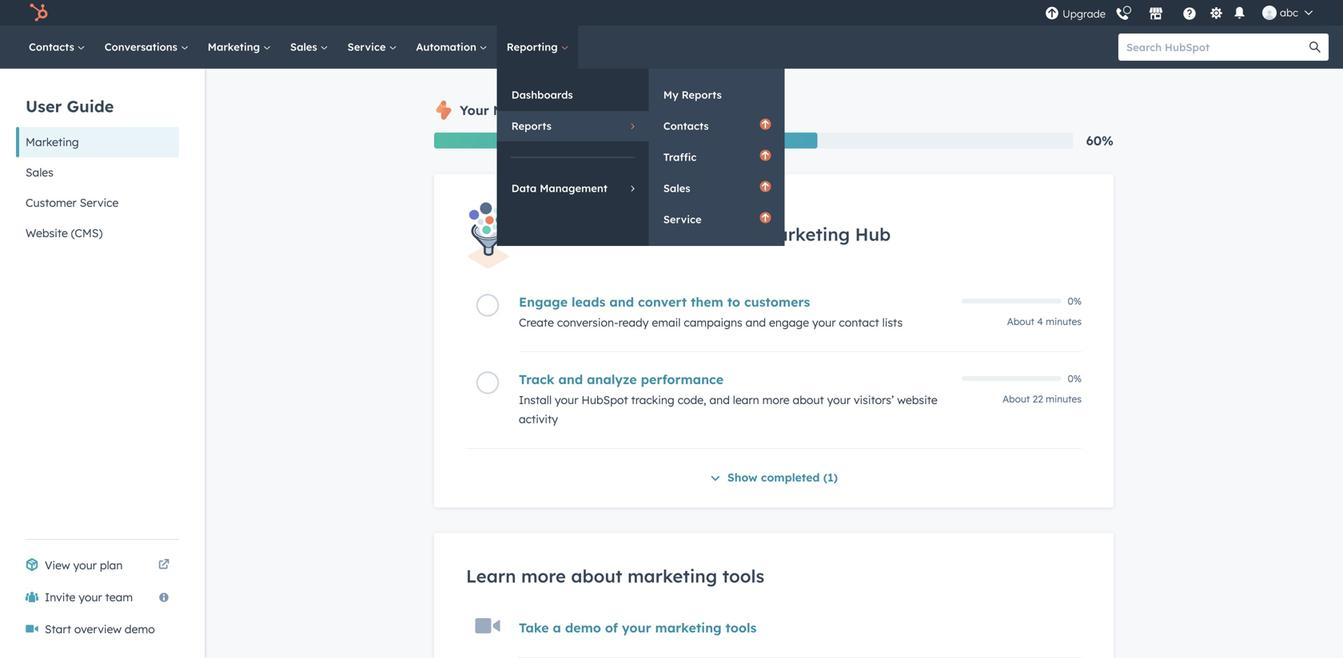 Task type: locate. For each thing, give the bounding box(es) containing it.
0 vertical spatial about
[[793, 394, 824, 408]]

1 horizontal spatial reports
[[682, 88, 722, 102]]

1 vertical spatial sales
[[26, 166, 53, 180]]

1 vertical spatial contacts
[[664, 120, 709, 133]]

engage
[[519, 294, 568, 310]]

1 horizontal spatial service
[[348, 40, 389, 54]]

1 vertical spatial about
[[1003, 394, 1030, 406]]

sales up customer
[[26, 166, 53, 180]]

0% for track and analyze performance
[[1068, 373, 1082, 385]]

0% up about 22 minutes
[[1068, 373, 1082, 385]]

leads
[[572, 294, 606, 310]]

user
[[26, 96, 62, 116]]

0% up the about 4 minutes
[[1068, 296, 1082, 308]]

contacts down hubspot link
[[29, 40, 77, 54]]

dashboards
[[512, 88, 573, 102]]

0% for engage leads and convert them to customers
[[1068, 296, 1082, 308]]

a
[[553, 621, 561, 637]]

2 vertical spatial sales
[[664, 182, 691, 195]]

contacts link down hubspot link
[[19, 26, 95, 69]]

customers right new
[[625, 223, 714, 245]]

sales link
[[281, 26, 338, 69], [649, 174, 785, 204]]

guide
[[67, 96, 114, 116]]

2 0% from the top
[[1068, 373, 1082, 385]]

1 link opens in a new window image from the top
[[158, 557, 170, 576]]

reporting menu
[[497, 69, 785, 246]]

and
[[610, 294, 634, 310], [746, 316, 766, 330], [559, 372, 583, 388], [710, 394, 730, 408]]

1 vertical spatial more
[[521, 566, 566, 588]]

0 vertical spatial sales
[[290, 40, 320, 54]]

email
[[652, 316, 681, 330]]

1 vertical spatial customers
[[745, 294, 810, 310]]

0 horizontal spatial service link
[[338, 26, 407, 69]]

engage
[[769, 316, 809, 330]]

website (cms)
[[26, 226, 103, 240]]

demo
[[565, 621, 601, 637], [125, 623, 155, 637]]

reports link
[[497, 111, 649, 142]]

new
[[585, 223, 620, 245]]

0 vertical spatial more
[[763, 394, 790, 408]]

2 horizontal spatial sales
[[664, 182, 691, 195]]

service link for marketing
[[338, 26, 407, 69]]

0 vertical spatial tools
[[563, 102, 594, 118]]

1 horizontal spatial about
[[793, 394, 824, 408]]

0 vertical spatial about
[[1007, 316, 1035, 328]]

about for engage leads and convert them to customers
[[1007, 316, 1035, 328]]

marketing
[[628, 566, 717, 588], [655, 621, 722, 637]]

to
[[728, 294, 741, 310]]

0 horizontal spatial about
[[571, 566, 623, 588]]

1 vertical spatial 0%
[[1068, 373, 1082, 385]]

service left automation
[[348, 40, 389, 54]]

0 vertical spatial sales link
[[281, 26, 338, 69]]

tools
[[563, 102, 594, 118], [723, 566, 765, 588], [726, 621, 757, 637]]

progress
[[598, 102, 653, 118]]

marketing link
[[198, 26, 281, 69]]

your inside button
[[79, 591, 102, 605]]

0 horizontal spatial contacts link
[[19, 26, 95, 69]]

minutes right '4'
[[1046, 316, 1082, 328]]

about
[[793, 394, 824, 408], [571, 566, 623, 588]]

0 vertical spatial 0%
[[1068, 296, 1082, 308]]

0 horizontal spatial sales
[[26, 166, 53, 180]]

service
[[348, 40, 389, 54], [80, 196, 119, 210], [664, 213, 702, 226]]

your left team
[[79, 591, 102, 605]]

0 vertical spatial service link
[[338, 26, 407, 69]]

contacts up traffic
[[664, 120, 709, 133]]

track
[[519, 372, 555, 388]]

1 vertical spatial service
[[80, 196, 119, 210]]

1 horizontal spatial contacts link
[[649, 111, 785, 142]]

activity
[[519, 413, 558, 427]]

hubspot
[[582, 394, 628, 408]]

1 vertical spatial service link
[[649, 205, 785, 235]]

view
[[45, 559, 70, 573]]

1 vertical spatial minutes
[[1046, 394, 1082, 406]]

sales right 'marketing' link
[[290, 40, 320, 54]]

about left the 22
[[1003, 394, 1030, 406]]

calling icon button
[[1109, 1, 1136, 25]]

1 vertical spatial reports
[[512, 120, 552, 133]]

contacts inside reporting 'menu'
[[664, 120, 709, 133]]

(1)
[[824, 471, 838, 485]]

service down sales button
[[80, 196, 119, 210]]

0 vertical spatial service
[[348, 40, 389, 54]]

sales button
[[16, 158, 179, 188]]

0 horizontal spatial sales link
[[281, 26, 338, 69]]

reports right my
[[682, 88, 722, 102]]

1 vertical spatial contacts link
[[649, 111, 785, 142]]

sales link for marketing
[[281, 26, 338, 69]]

0 horizontal spatial service
[[80, 196, 119, 210]]

4
[[1038, 316, 1043, 328]]

1 horizontal spatial demo
[[565, 621, 601, 637]]

2 vertical spatial tools
[[726, 621, 757, 637]]

2 horizontal spatial service
[[664, 213, 702, 226]]

track and analyze performance button
[[519, 372, 952, 388]]

marketing inside button
[[26, 135, 79, 149]]

your right install
[[555, 394, 579, 408]]

analyze
[[587, 372, 637, 388]]

1 0% from the top
[[1068, 296, 1082, 308]]

2 minutes from the top
[[1046, 394, 1082, 406]]

your inside engage leads and convert them to customers create conversion-ready email campaigns and engage your contact lists
[[813, 316, 836, 330]]

your right engage
[[813, 316, 836, 330]]

0 vertical spatial customers
[[625, 223, 714, 245]]

demo right a
[[565, 621, 601, 637]]

your marketing tools progress progress bar
[[434, 133, 818, 149]]

0%
[[1068, 296, 1082, 308], [1068, 373, 1082, 385]]

about left '4'
[[1007, 316, 1035, 328]]

contact
[[839, 316, 879, 330]]

overview
[[74, 623, 122, 637]]

Search HubSpot search field
[[1119, 34, 1315, 61]]

(cms)
[[71, 226, 103, 240]]

marketing up take a demo of your marketing tools
[[628, 566, 717, 588]]

user guide
[[26, 96, 114, 116]]

1 minutes from the top
[[1046, 316, 1082, 328]]

sales for marketing
[[290, 40, 320, 54]]

contacts link down my reports link
[[649, 111, 785, 142]]

0 horizontal spatial contacts
[[29, 40, 77, 54]]

sales down traffic
[[664, 182, 691, 195]]

with
[[720, 223, 757, 245]]

menu
[[1044, 0, 1324, 26]]

menu containing abc
[[1044, 0, 1324, 26]]

marketing right of
[[655, 621, 722, 637]]

1 horizontal spatial sales
[[290, 40, 320, 54]]

service link left automation
[[338, 26, 407, 69]]

service link down traffic link
[[649, 205, 785, 235]]

hubspot link
[[19, 3, 60, 22]]

customers up engage
[[745, 294, 810, 310]]

1 horizontal spatial customers
[[745, 294, 810, 310]]

demo down team
[[125, 623, 155, 637]]

about up of
[[571, 566, 623, 588]]

help image
[[1183, 7, 1197, 22]]

1 horizontal spatial more
[[763, 394, 790, 408]]

marketing
[[208, 40, 263, 54], [493, 102, 559, 118], [26, 135, 79, 149], [762, 223, 850, 245]]

traffic link
[[649, 142, 785, 173]]

user guide views element
[[16, 69, 179, 249]]

service for traffic
[[664, 213, 702, 226]]

1 horizontal spatial contacts
[[664, 120, 709, 133]]

1 horizontal spatial sales link
[[649, 174, 785, 204]]

0 vertical spatial reports
[[682, 88, 722, 102]]

service left with
[[664, 213, 702, 226]]

tracking
[[631, 394, 675, 408]]

marketing button
[[16, 127, 179, 158]]

0 vertical spatial minutes
[[1046, 316, 1082, 328]]

2 vertical spatial service
[[664, 213, 702, 226]]

minutes
[[1046, 316, 1082, 328], [1046, 394, 1082, 406]]

about
[[1007, 316, 1035, 328], [1003, 394, 1030, 406]]

your
[[813, 316, 836, 330], [555, 394, 579, 408], [827, 394, 851, 408], [73, 559, 97, 573], [79, 591, 102, 605], [622, 621, 651, 637]]

service inside reporting 'menu'
[[664, 213, 702, 226]]

reports
[[682, 88, 722, 102], [512, 120, 552, 133]]

link opens in a new window image
[[158, 557, 170, 576], [158, 561, 170, 572]]

attract
[[519, 223, 580, 245]]

0 horizontal spatial demo
[[125, 623, 155, 637]]

and up 'ready'
[[610, 294, 634, 310]]

sales
[[290, 40, 320, 54], [26, 166, 53, 180], [664, 182, 691, 195]]

contacts link
[[19, 26, 95, 69], [649, 111, 785, 142]]

1 vertical spatial sales link
[[649, 174, 785, 204]]

1 horizontal spatial service link
[[649, 205, 785, 235]]

about right learn
[[793, 394, 824, 408]]

0 horizontal spatial customers
[[625, 223, 714, 245]]

sales inside reporting 'menu'
[[664, 182, 691, 195]]

view your plan
[[45, 559, 123, 573]]

view your plan link
[[16, 550, 179, 582]]

reports down your marketing tools progress
[[512, 120, 552, 133]]

invite
[[45, 591, 76, 605]]

1 vertical spatial tools
[[723, 566, 765, 588]]

2 link opens in a new window image from the top
[[158, 561, 170, 572]]

sales link for traffic
[[649, 174, 785, 204]]

customers
[[625, 223, 714, 245], [745, 294, 810, 310]]

learn more about marketing tools
[[466, 566, 765, 588]]

your
[[460, 102, 489, 118]]

start overview demo
[[45, 623, 155, 637]]

service inside "button"
[[80, 196, 119, 210]]

minutes right the 22
[[1046, 394, 1082, 406]]



Task type: vqa. For each thing, say whether or not it's contained in the screenshot.
Install code list item
no



Task type: describe. For each thing, give the bounding box(es) containing it.
and right track
[[559, 372, 583, 388]]

search button
[[1302, 34, 1329, 61]]

about 22 minutes
[[1003, 394, 1082, 406]]

1 vertical spatial about
[[571, 566, 623, 588]]

minutes for track and analyze performance
[[1046, 394, 1082, 406]]

customer service
[[26, 196, 119, 210]]

abc button
[[1253, 0, 1323, 26]]

conversations link
[[95, 26, 198, 69]]

visitors'
[[854, 394, 894, 408]]

and down engage leads and convert them to customers button at the top
[[746, 316, 766, 330]]

about for track and analyze performance
[[1003, 394, 1030, 406]]

code,
[[678, 394, 707, 408]]

your right of
[[622, 621, 651, 637]]

website (cms) button
[[16, 218, 179, 249]]

calling icon image
[[1116, 7, 1130, 22]]

engage leads and convert them to customers button
[[519, 294, 952, 310]]

invite your team button
[[16, 582, 179, 614]]

my
[[664, 88, 679, 102]]

performance
[[641, 372, 724, 388]]

management
[[540, 182, 608, 195]]

engage leads and convert them to customers create conversion-ready email campaigns and engage your contact lists
[[519, 294, 903, 330]]

campaigns
[[684, 316, 743, 330]]

start
[[45, 623, 71, 637]]

learn
[[733, 394, 759, 408]]

22
[[1033, 394, 1043, 406]]

0 vertical spatial contacts link
[[19, 26, 95, 69]]

minutes for engage leads and convert them to customers
[[1046, 316, 1082, 328]]

conversations
[[105, 40, 181, 54]]

customer
[[26, 196, 77, 210]]

completed
[[761, 471, 820, 485]]

convert
[[638, 294, 687, 310]]

data management link
[[497, 174, 649, 204]]

plan
[[100, 559, 123, 573]]

reporting link
[[497, 26, 579, 69]]

0 vertical spatial marketing
[[628, 566, 717, 588]]

notifications image
[[1233, 7, 1247, 21]]

60%
[[1086, 133, 1114, 149]]

show completed (1) button
[[710, 469, 838, 489]]

take a demo of your marketing tools
[[519, 621, 757, 637]]

search image
[[1310, 42, 1321, 53]]

automation link
[[407, 26, 497, 69]]

notifications button
[[1230, 4, 1250, 21]]

attract new customers with marketing hub
[[519, 223, 891, 245]]

your left visitors'
[[827, 394, 851, 408]]

show
[[728, 471, 758, 485]]

sales for traffic
[[664, 182, 691, 195]]

them
[[691, 294, 724, 310]]

my reports
[[664, 88, 722, 102]]

about inside track and analyze performance install your hubspot tracking code, and learn more about your visitors' website activity
[[793, 394, 824, 408]]

service link for traffic
[[649, 205, 785, 235]]

sales inside button
[[26, 166, 53, 180]]

upgrade image
[[1045, 7, 1060, 21]]

conversion-
[[557, 316, 619, 330]]

upgrade
[[1063, 7, 1106, 20]]

demo for a
[[565, 621, 601, 637]]

gary orlando image
[[1263, 6, 1277, 20]]

create
[[519, 316, 554, 330]]

learn
[[466, 566, 516, 588]]

data management
[[512, 182, 608, 195]]

help button
[[1176, 4, 1204, 22]]

lists
[[883, 316, 903, 330]]

take a demo of your marketing tools link
[[519, 621, 757, 637]]

demo for overview
[[125, 623, 155, 637]]

0 vertical spatial contacts
[[29, 40, 77, 54]]

of
[[605, 621, 618, 637]]

0 horizontal spatial reports
[[512, 120, 552, 133]]

ready
[[619, 316, 649, 330]]

0 horizontal spatial more
[[521, 566, 566, 588]]

and down track and analyze performance button
[[710, 394, 730, 408]]

traffic
[[664, 151, 697, 164]]

customer service button
[[16, 188, 179, 218]]

customers inside engage leads and convert them to customers create conversion-ready email campaigns and engage your contact lists
[[745, 294, 810, 310]]

your marketing tools progress
[[460, 102, 653, 118]]

more inside track and analyze performance install your hubspot tracking code, and learn more about your visitors' website activity
[[763, 394, 790, 408]]

hubspot image
[[29, 3, 48, 22]]

settings link
[[1207, 4, 1227, 21]]

take
[[519, 621, 549, 637]]

website
[[26, 226, 68, 240]]

start overview demo link
[[16, 614, 179, 646]]

team
[[105, 591, 133, 605]]

marketplaces button
[[1140, 0, 1173, 26]]

service for marketing
[[348, 40, 389, 54]]

marketplaces image
[[1149, 7, 1164, 22]]

dashboards link
[[497, 80, 649, 110]]

hub
[[855, 223, 891, 245]]

1 vertical spatial marketing
[[655, 621, 722, 637]]

settings image
[[1210, 7, 1224, 21]]

reporting
[[507, 40, 561, 54]]

invite your team
[[45, 591, 133, 605]]

abc
[[1280, 6, 1299, 19]]

website
[[897, 394, 938, 408]]

my reports link
[[649, 80, 785, 110]]

install
[[519, 394, 552, 408]]

automation
[[416, 40, 480, 54]]

data
[[512, 182, 537, 195]]

about 4 minutes
[[1007, 316, 1082, 328]]

your left plan
[[73, 559, 97, 573]]

track and analyze performance install your hubspot tracking code, and learn more about your visitors' website activity
[[519, 372, 938, 427]]



